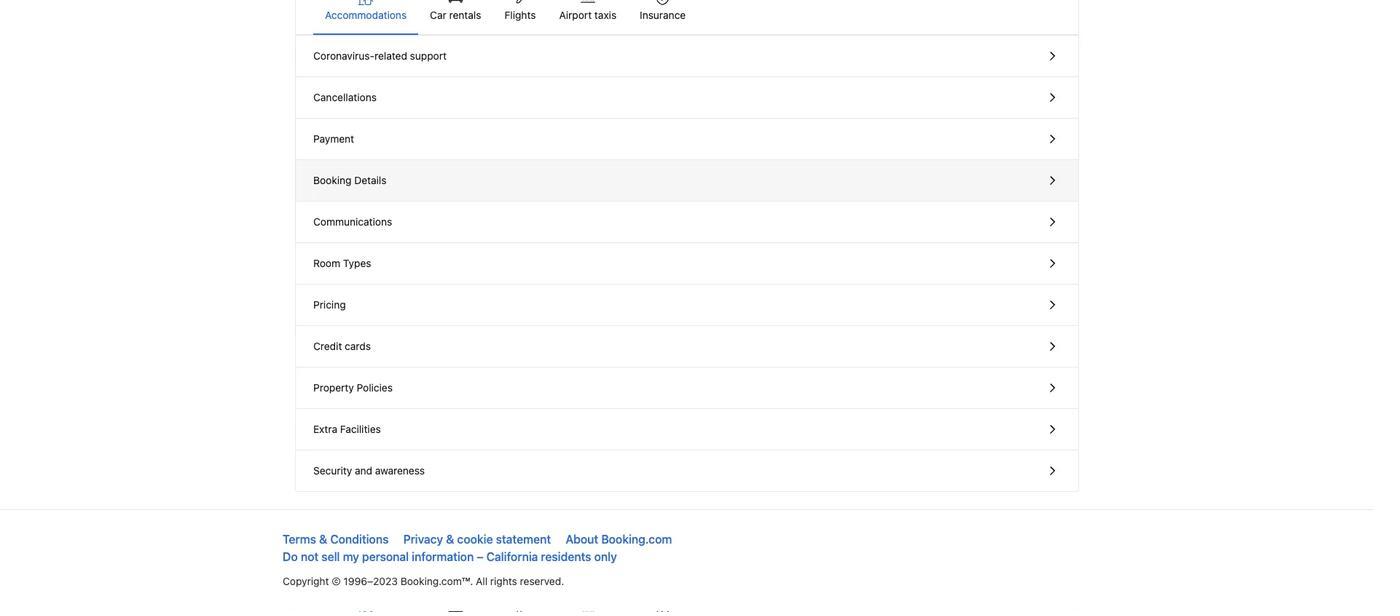 Task type: describe. For each thing, give the bounding box(es) containing it.
only
[[594, 550, 617, 564]]

copyright © 1996–2023 booking.com™. all rights reserved.
[[283, 576, 564, 588]]

related
[[374, 50, 407, 62]]

room types
[[313, 258, 371, 270]]

terms
[[283, 533, 316, 547]]

support
[[410, 50, 447, 62]]

extra facilities
[[313, 424, 381, 436]]

details
[[354, 174, 386, 187]]

credit cards
[[313, 341, 371, 353]]

privacy & cookie statement
[[403, 533, 551, 547]]

security and awareness button
[[296, 451, 1078, 492]]

extra facilities button
[[296, 409, 1078, 451]]

communications
[[313, 216, 392, 228]]

flights button
[[493, 0, 547, 34]]

conditions
[[330, 533, 389, 547]]

©
[[332, 576, 341, 588]]

about booking.com do not sell my personal information – california residents only
[[283, 533, 672, 564]]

payment button
[[296, 119, 1078, 160]]

accommodations
[[325, 9, 407, 21]]

facilities
[[340, 424, 381, 436]]

payment
[[313, 133, 354, 145]]

pricing button
[[296, 285, 1078, 326]]

tab list containing accommodations
[[296, 0, 1078, 36]]

cancellations button
[[296, 77, 1078, 119]]

cancellations
[[313, 91, 377, 103]]

credit cards button
[[296, 326, 1078, 368]]

about booking.com link
[[566, 533, 672, 547]]

car rentals button
[[418, 0, 493, 34]]

& for terms
[[319, 533, 327, 547]]

residents
[[541, 550, 591, 564]]

booking
[[313, 174, 351, 187]]

and
[[355, 465, 372, 477]]

property
[[313, 382, 354, 394]]

information
[[412, 550, 474, 564]]

1996–2023
[[343, 576, 398, 588]]

cards
[[345, 341, 371, 353]]

insurance
[[640, 9, 686, 21]]

pricing
[[313, 299, 346, 311]]



Task type: locate. For each thing, give the bounding box(es) containing it.
copyright
[[283, 576, 329, 588]]

communications button
[[296, 202, 1078, 243]]

rentals
[[449, 9, 481, 21]]

airport
[[559, 9, 592, 21]]

airport taxis
[[559, 9, 616, 21]]

taxis
[[594, 9, 616, 21]]

credit
[[313, 341, 342, 353]]

personal
[[362, 550, 409, 564]]

–
[[477, 550, 484, 564]]

&
[[319, 533, 327, 547], [446, 533, 454, 547]]

& up sell
[[319, 533, 327, 547]]

airport taxis button
[[547, 0, 628, 34]]

0 horizontal spatial &
[[319, 533, 327, 547]]

& up do not sell my personal information – california residents only link
[[446, 533, 454, 547]]

cookie
[[457, 533, 493, 547]]

1 & from the left
[[319, 533, 327, 547]]

reserved.
[[520, 576, 564, 588]]

accommodations button
[[313, 0, 418, 34]]

terms & conditions
[[283, 533, 389, 547]]

about
[[566, 533, 598, 547]]

policies
[[357, 382, 393, 394]]

flights
[[504, 9, 536, 21]]

insurance button
[[628, 0, 697, 34]]

booking.com™.
[[401, 576, 473, 588]]

car rentals
[[430, 9, 481, 21]]

my
[[343, 550, 359, 564]]

privacy
[[403, 533, 443, 547]]

booking details
[[313, 174, 386, 187]]

tab list
[[296, 0, 1078, 36]]

security and awareness
[[313, 465, 425, 477]]

property policies
[[313, 382, 393, 394]]

not
[[301, 550, 319, 564]]

room types button
[[296, 243, 1078, 285]]

2 & from the left
[[446, 533, 454, 547]]

all
[[476, 576, 487, 588]]

terms & conditions link
[[283, 533, 389, 547]]

car
[[430, 9, 446, 21]]

property policies button
[[296, 368, 1078, 409]]

california
[[486, 550, 538, 564]]

coronavirus-related support button
[[296, 36, 1078, 77]]

1 horizontal spatial &
[[446, 533, 454, 547]]

room
[[313, 258, 340, 270]]

booking.com
[[601, 533, 672, 547]]

security
[[313, 465, 352, 477]]

do
[[283, 550, 298, 564]]

& for privacy
[[446, 533, 454, 547]]

coronavirus-related support
[[313, 50, 447, 62]]

rights
[[490, 576, 517, 588]]

extra
[[313, 424, 337, 436]]

statement
[[496, 533, 551, 547]]

sell
[[321, 550, 340, 564]]

types
[[343, 258, 371, 270]]

coronavirus-
[[313, 50, 374, 62]]

awareness
[[375, 465, 425, 477]]

do not sell my personal information – california residents only link
[[283, 550, 617, 564]]

booking details button
[[296, 160, 1078, 202]]

privacy & cookie statement link
[[403, 533, 551, 547]]



Task type: vqa. For each thing, say whether or not it's contained in the screenshot.
the top 'Center'
no



